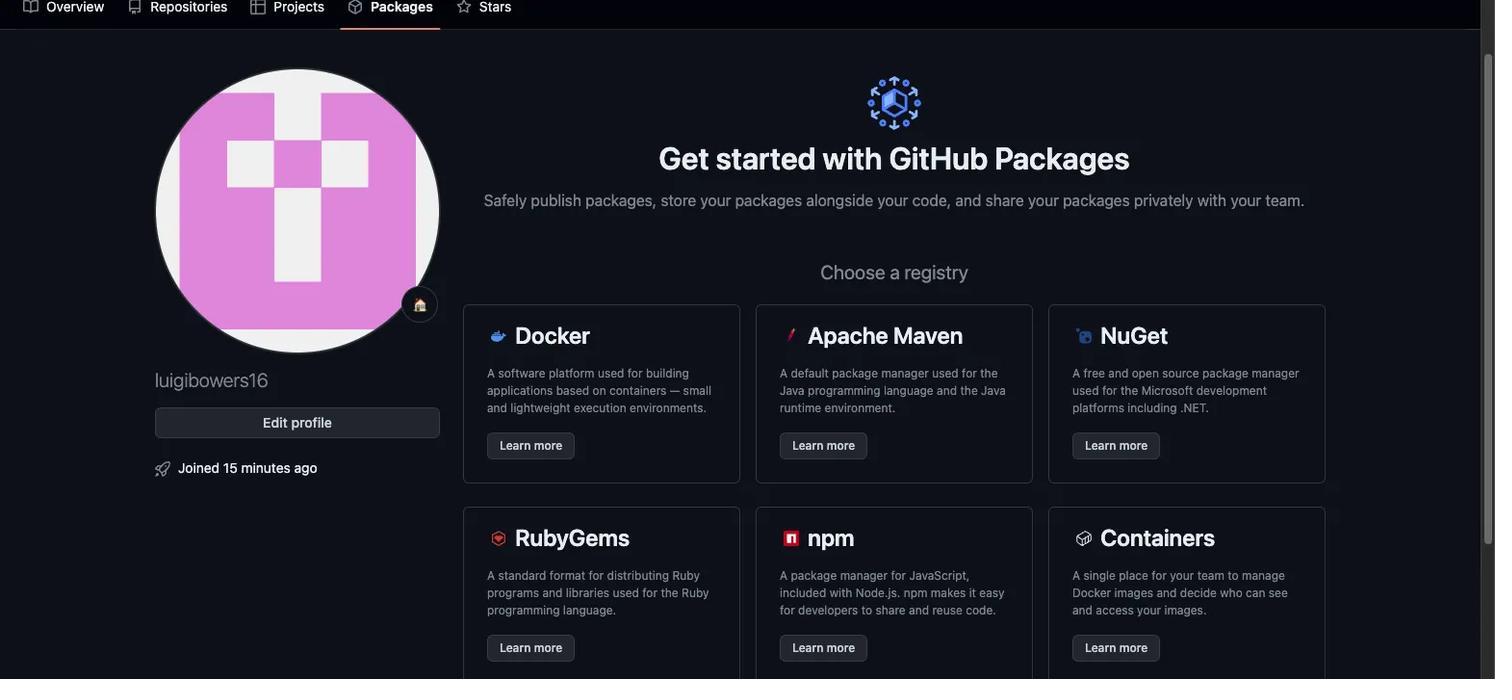 Task type: locate. For each thing, give the bounding box(es) containing it.
team.
[[1266, 192, 1306, 209]]

to up who
[[1228, 568, 1239, 583]]

1 vertical spatial docker
[[1073, 586, 1112, 600]]

learn more link
[[487, 433, 575, 459], [780, 433, 868, 459], [1073, 433, 1161, 459], [487, 635, 575, 662], [780, 635, 868, 662], [1073, 635, 1161, 662]]

a up included
[[780, 568, 788, 583]]

including
[[1128, 401, 1178, 415]]

more down environment.
[[827, 438, 856, 453]]

0 vertical spatial ruby
[[673, 568, 700, 583]]

for up containers
[[628, 366, 643, 381]]

1 horizontal spatial docker
[[1073, 586, 1112, 600]]

table image
[[251, 0, 266, 14]]

learn more link for apache maven
[[780, 433, 868, 459]]

for down distributing
[[643, 586, 658, 600]]

0 horizontal spatial programming
[[487, 603, 560, 617]]

more down programs
[[534, 641, 563, 655]]

source
[[1163, 366, 1200, 381]]

learn for nuget
[[1086, 438, 1117, 453]]

npm inside the "a package manager for javascript, included with node.js. npm makes it easy for developers to share and reuse code."
[[904, 586, 928, 600]]

images.
[[1165, 603, 1207, 617]]

rocket image
[[155, 461, 171, 477]]

0 horizontal spatial docker
[[516, 322, 590, 349]]

used up language
[[933, 366, 959, 381]]

your
[[701, 192, 732, 209], [878, 192, 909, 209], [1029, 192, 1060, 209], [1231, 192, 1262, 209], [1171, 568, 1195, 583], [1138, 603, 1162, 617]]

0 vertical spatial with
[[823, 140, 883, 176]]

a inside the a single place for your team to manage docker images and decide who can see and access your images.
[[1073, 568, 1081, 583]]

the
[[981, 366, 998, 381], [961, 383, 978, 398], [1121, 383, 1139, 398], [661, 586, 679, 600]]

learn more link down platforms
[[1073, 433, 1161, 459]]

package up included
[[791, 568, 837, 583]]

packages
[[736, 192, 803, 209], [1064, 192, 1131, 209]]

get
[[659, 140, 710, 176]]

with right privately
[[1198, 192, 1227, 209]]

used inside a free and open source package manager used for the microsoft development platforms including .net.
[[1073, 383, 1100, 398]]

programming down programs
[[487, 603, 560, 617]]

and down format
[[543, 586, 563, 600]]

and down applications
[[487, 401, 508, 415]]

and right free
[[1109, 366, 1129, 381]]

for right place
[[1152, 568, 1167, 583]]

npm up included
[[808, 524, 855, 551]]

luigibowers16
[[155, 369, 268, 391]]

more for containers
[[1120, 641, 1149, 655]]

book image
[[23, 0, 39, 14]]

docker down 'single'
[[1073, 586, 1112, 600]]

0 horizontal spatial to
[[862, 603, 873, 617]]

used down distributing
[[613, 586, 640, 600]]

and inside a standard format for distributing ruby programs and libraries used for the ruby programming language.
[[543, 586, 563, 600]]

used inside a default package manager used for the java programming language and the java runtime environment.
[[933, 366, 959, 381]]

your right store
[[701, 192, 732, 209]]

1 horizontal spatial npm
[[904, 586, 928, 600]]

learn more down programs
[[500, 641, 563, 655]]

programming inside a standard format for distributing ruby programs and libraries used for the ruby programming language.
[[487, 603, 560, 617]]

github
[[890, 140, 989, 176]]

learn more link for rubygems
[[487, 635, 575, 662]]

java right language
[[982, 383, 1007, 398]]

package up environment.
[[833, 366, 879, 381]]

1 vertical spatial npm
[[904, 586, 928, 600]]

runtime
[[780, 401, 822, 415]]

a inside a default package manager used for the java programming language and the java runtime environment.
[[780, 366, 788, 381]]

1 horizontal spatial programming
[[808, 383, 881, 398]]

registry
[[905, 261, 969, 283]]

learn down platforms
[[1086, 438, 1117, 453]]

manager up language
[[882, 366, 929, 381]]

applications
[[487, 383, 553, 398]]

more for npm
[[827, 641, 856, 655]]

manager inside a default package manager used for the java programming language and the java runtime environment.
[[882, 366, 929, 381]]

share down node.js.
[[876, 603, 906, 617]]

a inside a standard format for distributing ruby programs and libraries used for the ruby programming language.
[[487, 568, 495, 583]]

2 vertical spatial with
[[830, 586, 853, 600]]

learn down 'developers'
[[793, 641, 824, 655]]

learn down access
[[1086, 641, 1117, 655]]

to down node.js.
[[862, 603, 873, 617]]

containers
[[610, 383, 667, 398]]

used up "on"
[[598, 366, 625, 381]]

to inside the a single place for your team to manage docker images and decide who can see and access your images.
[[1228, 568, 1239, 583]]

package image
[[348, 0, 363, 14]]

your down images
[[1138, 603, 1162, 617]]

0 horizontal spatial java
[[780, 383, 805, 398]]

and right language
[[937, 383, 958, 398]]

0 vertical spatial docker
[[516, 322, 590, 349]]

share down the packages
[[986, 192, 1025, 209]]

minutes
[[241, 459, 291, 476]]

java
[[780, 383, 805, 398], [982, 383, 1007, 398]]

to
[[1228, 568, 1239, 583], [862, 603, 873, 617]]

used
[[598, 366, 625, 381], [933, 366, 959, 381], [1073, 383, 1100, 398], [613, 586, 640, 600]]

programming
[[808, 383, 881, 398], [487, 603, 560, 617]]

0 vertical spatial programming
[[808, 383, 881, 398]]

1 horizontal spatial to
[[1228, 568, 1239, 583]]

1 horizontal spatial packages
[[1064, 192, 1131, 209]]

more down 'developers'
[[827, 641, 856, 655]]

star image
[[456, 0, 472, 14]]

learn down runtime
[[793, 438, 824, 453]]

docker
[[516, 322, 590, 349], [1073, 586, 1112, 600]]

the inside a free and open source package manager used for the microsoft development platforms including .net.
[[1121, 383, 1139, 398]]

more for rubygems
[[534, 641, 563, 655]]

choose a registry
[[821, 261, 969, 283]]

learn for apache maven
[[793, 438, 824, 453]]

learn more link for docker
[[487, 433, 575, 459]]

packages,
[[586, 192, 657, 209]]

1 horizontal spatial java
[[982, 383, 1007, 398]]

more for apache maven
[[827, 438, 856, 453]]

learn down programs
[[500, 641, 531, 655]]

a up programs
[[487, 568, 495, 583]]

a inside the "a package manager for javascript, included with node.js. npm makes it easy for developers to share and reuse code."
[[780, 568, 788, 583]]

more down lightweight
[[534, 438, 563, 453]]

1 packages from the left
[[736, 192, 803, 209]]

nuget
[[1101, 322, 1169, 349]]

0 horizontal spatial npm
[[808, 524, 855, 551]]

0 horizontal spatial share
[[876, 603, 906, 617]]

manager up node.js.
[[841, 568, 888, 583]]

java up runtime
[[780, 383, 805, 398]]

learn more link down access
[[1073, 635, 1161, 662]]

npm down javascript,
[[904, 586, 928, 600]]

manage
[[1243, 568, 1286, 583]]

a left the software
[[487, 366, 495, 381]]

programming up environment.
[[808, 383, 881, 398]]

a left default
[[780, 366, 788, 381]]

a inside a free and open source package manager used for the microsoft development platforms including .net.
[[1073, 366, 1081, 381]]

learn more down platforms
[[1086, 438, 1149, 453]]

for
[[628, 366, 643, 381], [962, 366, 978, 381], [1103, 383, 1118, 398], [589, 568, 604, 583], [891, 568, 907, 583], [1152, 568, 1167, 583], [643, 586, 658, 600], [780, 603, 795, 617]]

with inside the "a package manager for javascript, included with node.js. npm makes it easy for developers to share and reuse code."
[[830, 586, 853, 600]]

packages down the packages
[[1064, 192, 1131, 209]]

apache
[[808, 322, 889, 349]]

and inside a free and open source package manager used for the microsoft development platforms including .net.
[[1109, 366, 1129, 381]]

a left 'single'
[[1073, 568, 1081, 583]]

learn more link down runtime
[[780, 433, 868, 459]]

package up development
[[1203, 366, 1249, 381]]

1 vertical spatial share
[[876, 603, 906, 617]]

learn down lightweight
[[500, 438, 531, 453]]

share
[[986, 192, 1025, 209], [876, 603, 906, 617]]

0 vertical spatial to
[[1228, 568, 1239, 583]]

learn more down lightweight
[[500, 438, 563, 453]]

with up alongside
[[823, 140, 883, 176]]

get started with github packages
[[659, 140, 1131, 176]]

with up 'developers'
[[830, 586, 853, 600]]

learn
[[500, 438, 531, 453], [793, 438, 824, 453], [1086, 438, 1117, 453], [500, 641, 531, 655], [793, 641, 824, 655], [1086, 641, 1117, 655]]

learn more link down lightweight
[[487, 433, 575, 459]]

building
[[646, 366, 690, 381]]

npm
[[808, 524, 855, 551], [904, 586, 928, 600]]

used inside a standard format for distributing ruby programs and libraries used for the ruby programming language.
[[613, 586, 640, 600]]

manager up development
[[1252, 366, 1300, 381]]

package
[[833, 366, 879, 381], [1203, 366, 1249, 381], [791, 568, 837, 583]]

platforms
[[1073, 401, 1125, 415]]

docker up platform
[[516, 322, 590, 349]]

repo image
[[127, 0, 143, 14]]

maven
[[894, 322, 964, 349]]

ruby
[[673, 568, 700, 583], [682, 586, 709, 600]]

team
[[1198, 568, 1225, 583]]

more down access
[[1120, 641, 1149, 655]]

a
[[487, 366, 495, 381], [780, 366, 788, 381], [1073, 366, 1081, 381], [487, 568, 495, 583], [780, 568, 788, 583], [1073, 568, 1081, 583]]

a single place for your team to manage docker images and decide who can see and access your images.
[[1073, 568, 1289, 617]]

learn more link down 'developers'
[[780, 635, 868, 662]]

place
[[1120, 568, 1149, 583]]

1 vertical spatial to
[[862, 603, 873, 617]]

more down including
[[1120, 438, 1149, 453]]

a for containers
[[1073, 568, 1081, 583]]

0 horizontal spatial packages
[[736, 192, 803, 209]]

packages
[[995, 140, 1131, 176]]

0 vertical spatial npm
[[808, 524, 855, 551]]

with
[[823, 140, 883, 176], [1198, 192, 1227, 209], [830, 586, 853, 600]]

—
[[670, 383, 680, 398]]

edit profile button
[[155, 407, 440, 438]]

programs
[[487, 586, 539, 600]]

and
[[956, 192, 982, 209], [1109, 366, 1129, 381], [937, 383, 958, 398], [487, 401, 508, 415], [543, 586, 563, 600], [1157, 586, 1178, 600], [909, 603, 930, 617], [1073, 603, 1093, 617]]

for up platforms
[[1103, 383, 1118, 398]]

to inside the "a package manager for javascript, included with node.js. npm makes it easy for developers to share and reuse code."
[[862, 603, 873, 617]]

alongside
[[807, 192, 874, 209]]

learn more down access
[[1086, 641, 1149, 655]]

docker inside the a single place for your team to manage docker images and decide who can see and access your images.
[[1073, 586, 1112, 600]]

edit
[[263, 414, 288, 431]]

node.js.
[[856, 586, 901, 600]]

free
[[1084, 366, 1106, 381]]

learn more down 'developers'
[[793, 641, 856, 655]]

publish
[[531, 192, 582, 209]]

2 packages from the left
[[1064, 192, 1131, 209]]

your left team.
[[1231, 192, 1262, 209]]

0 vertical spatial share
[[986, 192, 1025, 209]]

1 vertical spatial programming
[[487, 603, 560, 617]]

change your avatar image
[[155, 68, 440, 354]]

used inside "a software platform used for building applications based on containers — small and lightweight execution environments."
[[598, 366, 625, 381]]

1 horizontal spatial share
[[986, 192, 1025, 209]]

used down free
[[1073, 383, 1100, 398]]

a inside "a software platform used for building applications based on containers — small and lightweight execution environments."
[[487, 366, 495, 381]]

learn more
[[500, 438, 563, 453], [793, 438, 856, 453], [1086, 438, 1149, 453], [500, 641, 563, 655], [793, 641, 856, 655], [1086, 641, 1149, 655]]

for down included
[[780, 603, 795, 617]]

learn more for apache maven
[[793, 438, 856, 453]]

microsoft
[[1142, 383, 1194, 398]]

more
[[534, 438, 563, 453], [827, 438, 856, 453], [1120, 438, 1149, 453], [534, 641, 563, 655], [827, 641, 856, 655], [1120, 641, 1149, 655]]

learn more link down programs
[[487, 635, 575, 662]]

privately
[[1135, 192, 1194, 209]]

and left the reuse
[[909, 603, 930, 617]]

environments.
[[630, 401, 707, 415]]

learn more link for containers
[[1073, 635, 1161, 662]]

learn more down runtime
[[793, 438, 856, 453]]

execution
[[574, 401, 627, 415]]

reuse
[[933, 603, 963, 617]]

for down maven
[[962, 366, 978, 381]]

packages down started
[[736, 192, 803, 209]]

15
[[223, 459, 238, 476]]

a left free
[[1073, 366, 1081, 381]]



Task type: describe. For each thing, give the bounding box(es) containing it.
rubygems
[[516, 524, 630, 551]]

and up images.
[[1157, 586, 1178, 600]]

your down the packages
[[1029, 192, 1060, 209]]

🏠
[[413, 297, 427, 312]]

javascript,
[[910, 568, 970, 583]]

your up decide in the bottom of the page
[[1171, 568, 1195, 583]]

learn more for npm
[[793, 641, 856, 655]]

.net.
[[1181, 401, 1210, 415]]

a for nuget
[[1073, 366, 1081, 381]]

manager inside the "a package manager for javascript, included with node.js. npm makes it easy for developers to share and reuse code."
[[841, 568, 888, 583]]

lightweight
[[511, 401, 571, 415]]

1 vertical spatial with
[[1198, 192, 1227, 209]]

apache maven
[[808, 322, 964, 349]]

edit profile
[[263, 414, 332, 431]]

learn more for nuget
[[1086, 438, 1149, 453]]

manager inside a free and open source package manager used for the microsoft development platforms including .net.
[[1252, 366, 1300, 381]]

and inside "a software platform used for building applications based on containers — small and lightweight execution environments."
[[487, 401, 508, 415]]

a default package manager used for the java programming language and the java runtime environment.
[[780, 366, 1007, 415]]

language.
[[563, 603, 617, 617]]

safely publish packages, store your packages alongside your code, and share your packages privately with your team.
[[484, 192, 1306, 209]]

1 java from the left
[[780, 383, 805, 398]]

joined 15 minutes ago
[[178, 459, 318, 476]]

learn more for containers
[[1086, 641, 1149, 655]]

a free and open source package manager used for the microsoft development platforms including .net.
[[1073, 366, 1300, 415]]

small
[[684, 383, 712, 398]]

for inside the a single place for your team to manage docker images and decide who can see and access your images.
[[1152, 568, 1167, 583]]

more for docker
[[534, 438, 563, 453]]

for up the libraries
[[589, 568, 604, 583]]

software
[[498, 366, 546, 381]]

learn more link for npm
[[780, 635, 868, 662]]

learn for rubygems
[[500, 641, 531, 655]]

who
[[1221, 586, 1243, 600]]

it
[[970, 586, 977, 600]]

ago
[[294, 459, 318, 476]]

development
[[1197, 383, 1268, 398]]

a standard format for distributing ruby programs and libraries used for the ruby programming language.
[[487, 568, 709, 617]]

package inside a free and open source package manager used for the microsoft development platforms including .net.
[[1203, 366, 1249, 381]]

package inside the "a package manager for javascript, included with node.js. npm makes it easy for developers to share and reuse code."
[[791, 568, 837, 583]]

1 vertical spatial ruby
[[682, 586, 709, 600]]

for inside a free and open source package manager used for the microsoft development platforms including .net.
[[1103, 383, 1118, 398]]

profile
[[291, 414, 332, 431]]

images
[[1115, 586, 1154, 600]]

containers
[[1101, 524, 1216, 551]]

package inside a default package manager used for the java programming language and the java runtime environment.
[[833, 366, 879, 381]]

a for rubygems
[[487, 568, 495, 583]]

github package registry icon image
[[868, 76, 922, 130]]

more for nuget
[[1120, 438, 1149, 453]]

and left access
[[1073, 603, 1093, 617]]

standard
[[498, 568, 547, 583]]

a package manager for javascript, included with node.js. npm makes it easy for developers to share and reuse code.
[[780, 568, 1005, 617]]

developers
[[799, 603, 859, 617]]

a software platform used for building applications based on containers — small and lightweight execution environments.
[[487, 366, 712, 415]]

learn more for rubygems
[[500, 641, 563, 655]]

2 java from the left
[[982, 383, 1007, 398]]

access
[[1097, 603, 1135, 617]]

learn for npm
[[793, 641, 824, 655]]

choose
[[821, 261, 886, 283]]

🏠 button
[[410, 295, 430, 314]]

makes
[[931, 586, 966, 600]]

code,
[[913, 192, 952, 209]]

see
[[1269, 586, 1289, 600]]

decide
[[1181, 586, 1218, 600]]

learn more link for nuget
[[1073, 433, 1161, 459]]

environment.
[[825, 401, 896, 415]]

your left the code,
[[878, 192, 909, 209]]

share inside the "a package manager for javascript, included with node.js. npm makes it easy for developers to share and reuse code."
[[876, 603, 906, 617]]

distributing
[[607, 568, 670, 583]]

included
[[780, 586, 827, 600]]

and inside a default package manager used for the java programming language and the java runtime environment.
[[937, 383, 958, 398]]

learn more for docker
[[500, 438, 563, 453]]

a for apache maven
[[780, 366, 788, 381]]

based
[[556, 383, 590, 398]]

for inside "a software platform used for building applications based on containers — small and lightweight execution environments."
[[628, 366, 643, 381]]

platform
[[549, 366, 595, 381]]

default
[[791, 366, 829, 381]]

started
[[716, 140, 816, 176]]

single
[[1084, 568, 1116, 583]]

a for npm
[[780, 568, 788, 583]]

language
[[884, 383, 934, 398]]

programming inside a default package manager used for the java programming language and the java runtime environment.
[[808, 383, 881, 398]]

the inside a standard format for distributing ruby programs and libraries used for the ruby programming language.
[[661, 586, 679, 600]]

and right the code,
[[956, 192, 982, 209]]

on
[[593, 383, 607, 398]]

libraries
[[566, 586, 610, 600]]

learn for docker
[[500, 438, 531, 453]]

easy
[[980, 586, 1005, 600]]

for up node.js.
[[891, 568, 907, 583]]

learn for containers
[[1086, 641, 1117, 655]]

store
[[661, 192, 697, 209]]

safely
[[484, 192, 527, 209]]

and inside the "a package manager for javascript, included with node.js. npm makes it easy for developers to share and reuse code."
[[909, 603, 930, 617]]

joined
[[178, 459, 220, 476]]

open
[[1132, 366, 1160, 381]]

a
[[890, 261, 900, 283]]

a for docker
[[487, 366, 495, 381]]

for inside a default package manager used for the java programming language and the java runtime environment.
[[962, 366, 978, 381]]

can
[[1247, 586, 1266, 600]]

code.
[[966, 603, 997, 617]]

format
[[550, 568, 586, 583]]



Task type: vqa. For each thing, say whether or not it's contained in the screenshot.
the bottom share
yes



